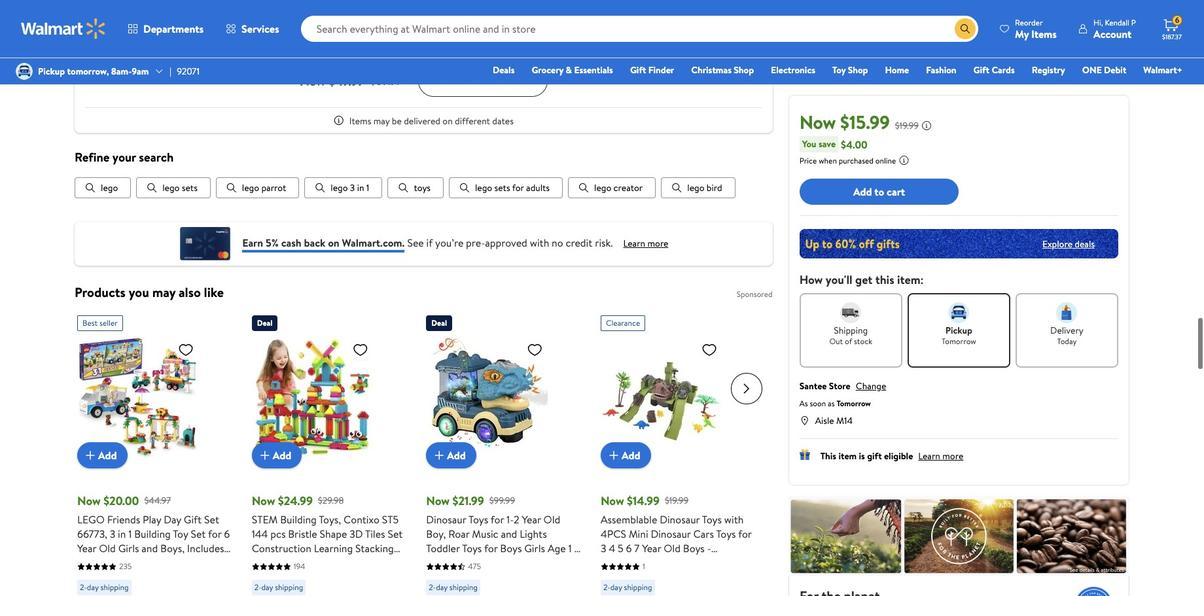 Task type: locate. For each thing, give the bounding box(es) containing it.
toy
[[833, 64, 846, 77], [173, 527, 188, 542], [311, 585, 326, 596]]

3 day from the left
[[436, 582, 448, 593]]

1 inside button
[[367, 181, 370, 195]]

with
[[530, 236, 549, 250], [725, 513, 744, 527], [544, 556, 563, 570]]

3 add to cart image from the left
[[606, 448, 622, 464]]

1 horizontal spatial christmas
[[692, 64, 732, 77]]

toy right electronics link
[[833, 64, 846, 77]]

0 horizontal spatial 2
[[514, 513, 520, 527]]

mist
[[426, 570, 446, 585]]

lego
[[77, 513, 105, 527]]

baby
[[497, 556, 519, 570]]

one
[[1083, 64, 1102, 77]]

lego for lego
[[101, 181, 118, 195]]

product group
[[77, 310, 234, 596], [252, 310, 408, 596], [426, 310, 583, 596], [601, 310, 757, 596]]

1 horizontal spatial building
[[280, 513, 317, 527]]

add to cart image
[[83, 448, 98, 464], [257, 448, 273, 464], [606, 448, 622, 464]]

debit
[[1105, 64, 1127, 77]]

0 horizontal spatial on
[[328, 236, 340, 250]]

1 2-day shipping from the left
[[80, 582, 129, 593]]

lego
[[101, 181, 118, 195], [163, 181, 180, 195], [242, 181, 259, 195], [331, 181, 348, 195], [475, 181, 492, 195], [594, 181, 612, 195], [688, 181, 705, 195]]

year inside "now $14.99 $19.99 assemblable dinosaur toys with 4pcs mini dinosaur cars toys for 3 4 5 6 7 year old boys - construction vehicles transform kids toys, building toddler toys for kids"
[[642, 542, 662, 556]]

old inside now $21.99 $99.99 dinosaur toys for 1-2 year old boy, roar music and lights toddler toys for boys girls age 1 2 3, moving dino baby toys with mist spray, electric dinosaur toys for kids 3-5 easter chri
[[544, 513, 561, 527]]

1 horizontal spatial add to cart image
[[257, 448, 273, 464]]

2 2-day shipping from the left
[[254, 582, 303, 593]]

2-day shipping down moving at the bottom left of page
[[429, 582, 478, 593]]

2 deal from the left
[[432, 318, 447, 329]]

add to cart image
[[432, 448, 447, 464]]

items may be delivered on different dates
[[349, 114, 514, 127]]

2- for now $20.00
[[80, 582, 87, 593]]

in right 66773,
[[118, 527, 126, 542]]

0 horizontal spatial shop
[[734, 64, 754, 77]]

2
[[514, 513, 520, 527], [574, 542, 580, 556]]

$15.99
[[841, 109, 890, 135]]

1 sets from the left
[[182, 181, 198, 195]]

pickup
[[38, 65, 65, 78], [946, 324, 973, 337]]

items inside reorder my items
[[1032, 27, 1057, 41]]

0 horizontal spatial learn
[[624, 237, 646, 250]]

1 vertical spatial cart
[[887, 184, 906, 199]]

shipping for $20.00
[[101, 582, 129, 593]]

2 shop from the left
[[848, 64, 868, 77]]

1 horizontal spatial year
[[522, 513, 541, 527]]

0 horizontal spatial pickup
[[38, 65, 65, 78]]

learn right risk.
[[624, 237, 646, 250]]

lego creator list item
[[568, 178, 656, 199]]

3- right ages
[[391, 585, 400, 596]]

2 horizontal spatial 6
[[1176, 15, 1180, 26]]

sets left adults
[[495, 181, 510, 195]]

toy up mobile
[[173, 527, 188, 542]]

gift inside gift finder link
[[630, 64, 646, 77]]

2 horizontal spatial old
[[664, 542, 681, 556]]

5 right 4
[[618, 542, 624, 556]]

1 vertical spatial toys,
[[622, 570, 644, 585]]

6 lego from the left
[[594, 181, 612, 195]]

1 girls from the left
[[118, 542, 139, 556]]

0 vertical spatial fashion
[[927, 64, 957, 77]]

gifting made easy image
[[800, 450, 810, 460]]

cart
[[512, 72, 532, 88], [887, 184, 906, 199]]

toys up - at the bottom
[[702, 513, 722, 527]]

building up truck,
[[134, 527, 171, 542]]

3 left 4
[[601, 542, 607, 556]]

0 horizontal spatial 3-
[[391, 585, 400, 596]]

toys
[[469, 513, 489, 527], [702, 513, 722, 527], [716, 527, 736, 542], [462, 542, 482, 556], [521, 556, 541, 570], [558, 570, 578, 585], [721, 570, 741, 585]]

0 vertical spatial in
[[357, 181, 364, 195]]

93
[[307, 8, 315, 19]]

lego inside list item
[[688, 181, 705, 195]]

old right ice
[[99, 542, 116, 556]]

christmas down cream
[[77, 585, 123, 596]]

1 add button from the left
[[77, 443, 127, 469]]

sets up 'capitalone' image
[[182, 181, 198, 195]]

1 horizontal spatial 6
[[626, 542, 632, 556]]

gift left cards
[[974, 64, 990, 77]]

2 day from the left
[[262, 582, 273, 593]]

1 vertical spatial may
[[152, 284, 176, 301]]

0 vertical spatial christmas
[[692, 64, 732, 77]]

sponsored
[[737, 289, 773, 300]]

0 vertical spatial items
[[1032, 27, 1057, 41]]

0 horizontal spatial fashion
[[188, 556, 223, 570]]

day down 4
[[611, 582, 622, 593]]

on for back
[[328, 236, 340, 250]]

1 vertical spatial with
[[725, 513, 744, 527]]

0 horizontal spatial toys,
[[319, 513, 341, 527]]

store
[[829, 380, 851, 393]]

toy down block,
[[311, 585, 326, 596]]

add button for $14.99
[[601, 443, 651, 469]]

2 sets from the left
[[495, 181, 510, 195]]

old up age
[[544, 513, 561, 527]]

1 horizontal spatial toddler
[[685, 570, 719, 585]]

lego parrot button
[[216, 178, 299, 199]]

2-day shipping for $24.99
[[254, 582, 303, 593]]

add button
[[77, 443, 127, 469], [252, 443, 302, 469], [426, 443, 477, 469], [601, 443, 651, 469]]

electronics
[[771, 64, 816, 77]]

0 horizontal spatial deal
[[257, 318, 273, 329]]

3- inside now $21.99 $99.99 dinosaur toys for 1-2 year old boy, roar music and lights toddler toys for boys girls age 1 2 3, moving dino baby toys with mist spray, electric dinosaur toys for kids 3-5 easter chri
[[464, 585, 473, 596]]

old left cars
[[664, 542, 681, 556]]

shipping for $14.99
[[624, 582, 652, 593]]

lego 3 in 1 list item
[[305, 178, 383, 199]]

1 horizontal spatial cart
[[887, 184, 906, 199]]

toddler inside now $21.99 $99.99 dinosaur toys for 1-2 year old boy, roar music and lights toddler toys for boys girls age 1 2 3, moving dino baby toys with mist spray, electric dinosaur toys for kids 3-5 easter chri
[[426, 542, 460, 556]]

$19.99 left learn more about strikethrough prices icon
[[895, 119, 919, 132]]

1 vertical spatial learn
[[919, 450, 941, 463]]

more right eligible
[[943, 450, 964, 463]]

2 horizontal spatial add to cart image
[[606, 448, 622, 464]]

shop left home link
[[848, 64, 868, 77]]

construction down mini
[[601, 556, 661, 570]]

may right the you
[[152, 284, 176, 301]]

more right risk.
[[648, 237, 669, 250]]

on right 'back'
[[328, 236, 340, 250]]

toys, down 7
[[622, 570, 644, 585]]

2 girls from the left
[[525, 542, 545, 556]]

legal information image
[[899, 155, 910, 166]]

1 horizontal spatial girls
[[525, 542, 545, 556]]

deal for now $24.99
[[257, 318, 273, 329]]

walmart+ link
[[1138, 63, 1189, 77]]

age
[[548, 542, 566, 556]]

5 left easter on the bottom left of the page
[[473, 585, 479, 596]]

building down mini
[[647, 570, 683, 585]]

mini
[[629, 527, 649, 542]]

learning
[[314, 542, 353, 556]]

0 vertical spatial on
[[443, 114, 453, 127]]

parrot
[[261, 181, 286, 195]]

0 horizontal spatial cart
[[512, 72, 532, 88]]

1 left the play
[[128, 527, 132, 542]]

0 horizontal spatial girls
[[118, 542, 139, 556]]

add down purchased
[[854, 184, 872, 199]]

for
[[512, 181, 524, 195], [491, 513, 504, 527], [208, 527, 222, 542], [739, 527, 752, 542], [484, 542, 498, 556], [743, 570, 757, 585], [329, 585, 342, 596], [426, 585, 440, 596]]

now inside "now $14.99 $19.99 assemblable dinosaur toys with 4pcs mini dinosaur cars toys for 3 4 5 6 7 year old boys - construction vehicles transform kids toys, building toddler toys for kids"
[[601, 493, 624, 510]]

item
[[839, 450, 857, 463]]

in inside now $20.00 $44.97 lego friends play day gift set 66773, 3 in 1 building toy set for 6 year old girls and boys, includes ice cream truck, mobile fashion boutique, and pizzeria, great christmas gift idea
[[118, 527, 126, 542]]

dinosaur toys for 1-2 year old boy, roar music and lights toddler toys for boys girls age 1 2 3, moving dino baby toys with mist spray, electric dinosaur toys for kids 3-5 easter christmas birthday gi image
[[426, 337, 548, 458]]

1 vertical spatial items
[[349, 114, 371, 127]]

ages
[[366, 585, 388, 596]]

toys, inside "now $14.99 $19.99 assemblable dinosaur toys with 4pcs mini dinosaur cars toys for 3 4 5 6 7 year old boys - construction vehicles transform kids toys, building toddler toys for kids"
[[622, 570, 644, 585]]

7 lego from the left
[[688, 181, 705, 195]]

pickup tomorrow, 8am-9am
[[38, 65, 149, 78]]

shop left electronics
[[734, 64, 754, 77]]

0 vertical spatial learn
[[624, 237, 646, 250]]

day down 'educational'
[[262, 582, 273, 593]]

add inside add 3 items to cart button
[[434, 72, 455, 88]]

now up assemblable
[[601, 493, 624, 510]]

2-day shipping down 'educational'
[[254, 582, 303, 593]]

set right tiles
[[388, 527, 403, 542]]

now inside now $20.00 $44.97 lego friends play day gift set 66773, 3 in 1 building toy set for 6 year old girls and boys, includes ice cream truck, mobile fashion boutique, and pizzeria, great christmas gift idea
[[77, 493, 101, 510]]

$20.00
[[104, 493, 139, 510]]

1 vertical spatial more
[[943, 450, 964, 463]]

0 horizontal spatial to
[[498, 72, 509, 88]]

1 horizontal spatial deal
[[432, 318, 447, 329]]

1 horizontal spatial sets
[[495, 181, 510, 195]]

1 boys from the left
[[500, 542, 522, 556]]

add left items
[[434, 72, 455, 88]]

and right the music
[[501, 527, 517, 542]]

lego parrot list item
[[216, 178, 299, 199]]

1 vertical spatial 5
[[473, 585, 479, 596]]

pcs
[[271, 527, 286, 542]]

0 vertical spatial toy
[[833, 64, 846, 77]]

year for now $14.99
[[642, 542, 662, 556]]

0 horizontal spatial 5
[[473, 585, 479, 596]]

add inside add to cart button
[[854, 184, 872, 199]]

and left 'idea' at the bottom
[[123, 570, 140, 585]]

0 vertical spatial 5
[[618, 542, 624, 556]]

1 horizontal spatial old
[[544, 513, 561, 527]]

and inside now $21.99 $99.99 dinosaur toys for 1-2 year old boy, roar music and lights toddler toys for boys girls age 1 2 3, moving dino baby toys with mist spray, electric dinosaur toys for kids 3-5 easter chri
[[501, 527, 517, 542]]

1 horizontal spatial shop
[[848, 64, 868, 77]]

3 add button from the left
[[426, 443, 477, 469]]

1 vertical spatial in
[[118, 527, 126, 542]]

boys,
[[160, 542, 185, 556]]

$99.99
[[490, 494, 515, 507]]

6 inside "now $14.99 $19.99 assemblable dinosaur toys with 4pcs mini dinosaur cars toys for 3 4 5 6 7 year old boys - construction vehicles transform kids toys, building toddler toys for kids"
[[626, 542, 632, 556]]

set right day
[[191, 527, 206, 542]]

4 lego from the left
[[331, 181, 348, 195]]

capital one  earn 5% cash back on walmart.com. see if you're pre-approved with no credit risk. learn more element
[[624, 237, 669, 251]]

for inside now $24.99 $29.98 stem building toys, contixo st5 144 pcs bristle shape 3d tiles set construction learning stacking educational block, creativity beyond imagination, inspirational, recreational toy for kids ages 3-8
[[329, 585, 342, 596]]

girls left age
[[525, 542, 545, 556]]

now inside now $21.99 $99.99 dinosaur toys for 1-2 year old boy, roar music and lights toddler toys for boys girls age 1 2 3, moving dino baby toys with mist spray, electric dinosaur toys for kids 3-5 easter chri
[[426, 493, 450, 510]]

3 shipping from the left
[[450, 582, 478, 593]]

4 shipping from the left
[[624, 582, 652, 593]]

0 horizontal spatial old
[[99, 542, 116, 556]]

2 boys from the left
[[683, 542, 705, 556]]

now $20.00 $44.97 lego friends play day gift set 66773, 3 in 1 building toy set for 6 year old girls and boys, includes ice cream truck, mobile fashion boutique, and pizzeria, great christmas gift idea
[[77, 493, 230, 596]]

add button for $21.99
[[426, 443, 477, 469]]

2 left lights
[[514, 513, 520, 527]]

deals
[[493, 64, 515, 77]]

gift inside gift cards link
[[974, 64, 990, 77]]

6 left 7
[[626, 542, 632, 556]]

shop inside christmas shop link
[[734, 64, 754, 77]]

gift
[[630, 64, 646, 77], [974, 64, 990, 77], [184, 513, 202, 527], [125, 585, 143, 596]]

2 add button from the left
[[252, 443, 302, 469]]

more
[[648, 237, 669, 250], [943, 450, 964, 463]]

shop
[[734, 64, 754, 77], [848, 64, 868, 77]]

fashion
[[927, 64, 957, 77], [188, 556, 223, 570]]

includes
[[187, 542, 224, 556]]

2 horizontal spatial toy
[[833, 64, 846, 77]]

1 horizontal spatial 3-
[[464, 585, 473, 596]]

set inside now $24.99 $29.98 stem building toys, contixo st5 144 pcs bristle shape 3d tiles set construction learning stacking educational block, creativity beyond imagination, inspirational, recreational toy for kids ages 3-8
[[388, 527, 403, 542]]

year right the 1-
[[522, 513, 541, 527]]

2-day shipping down cream
[[80, 582, 129, 593]]

1 deal from the left
[[257, 318, 273, 329]]

0 vertical spatial more
[[648, 237, 669, 250]]

see
[[407, 236, 424, 250]]

items
[[1032, 27, 1057, 41], [349, 114, 371, 127]]

0 horizontal spatial items
[[349, 114, 371, 127]]

toddler down - at the bottom
[[685, 570, 719, 585]]

pickup down intent image for pickup
[[946, 324, 973, 337]]

list
[[75, 178, 773, 199]]

add up the $14.99
[[622, 448, 641, 463]]

1 horizontal spatial pickup
[[946, 324, 973, 337]]

0 horizontal spatial construction
[[252, 542, 312, 556]]

0 vertical spatial may
[[374, 114, 390, 127]]

with right cars
[[725, 513, 744, 527]]

None checkbox
[[91, 25, 103, 37], [265, 26, 277, 38], [91, 25, 103, 37], [265, 26, 277, 38]]

6 inside now $20.00 $44.97 lego friends play day gift set 66773, 3 in 1 building toy set for 6 year old girls and boys, includes ice cream truck, mobile fashion boutique, and pizzeria, great christmas gift idea
[[224, 527, 230, 542]]

2- down 3,
[[429, 582, 436, 593]]

3d
[[350, 527, 363, 542]]

delivery
[[1051, 324, 1084, 337]]

$19.99 inside "now $14.99 $19.99 assemblable dinosaur toys with 4pcs mini dinosaur cars toys for 3 4 5 6 7 year old boys - construction vehicles transform kids toys, building toddler toys for kids"
[[665, 494, 689, 507]]

girls up 235
[[118, 542, 139, 556]]

lego left adults
[[475, 181, 492, 195]]

boys left - at the bottom
[[683, 542, 705, 556]]

girls
[[118, 542, 139, 556], [525, 542, 545, 556]]

with down lights
[[544, 556, 563, 570]]

1 horizontal spatial in
[[357, 181, 364, 195]]

2 add to cart image from the left
[[257, 448, 273, 464]]

day for $20.00
[[87, 582, 99, 593]]

p
[[1132, 17, 1137, 28]]

4 2-day shipping from the left
[[604, 582, 652, 593]]

0 horizontal spatial year
[[77, 542, 96, 556]]

6 $187.37
[[1163, 15, 1182, 41]]

like
[[204, 284, 224, 301]]

1 day from the left
[[87, 582, 99, 593]]

3 2-day shipping from the left
[[429, 582, 478, 593]]

tomorrow down intent image for pickup
[[942, 336, 977, 347]]

None checkbox
[[440, 26, 451, 38]]

seller
[[100, 318, 118, 329]]

2 horizontal spatial building
[[647, 570, 683, 585]]

0 horizontal spatial boys
[[500, 542, 522, 556]]

explore deals
[[1043, 237, 1095, 250]]

1 horizontal spatial 2
[[574, 542, 580, 556]]

as
[[800, 398, 808, 409]]

lego friends play day gift set 66773, 3 in 1 building toy set for 6 year old girls and boys, includes ice cream truck, mobile fashion boutique, and pizzeria, great christmas gift idea image
[[77, 337, 199, 458]]

with left no
[[530, 236, 549, 250]]

building inside "now $14.99 $19.99 assemblable dinosaur toys with 4pcs mini dinosaur cars toys for 3 4 5 6 7 year old boys - construction vehicles transform kids toys, building toddler toys for kids"
[[647, 570, 683, 585]]

fashion right mobile
[[188, 556, 223, 570]]

1 inside now $20.00 $44.97 lego friends play day gift set 66773, 3 in 1 building toy set for 6 year old girls and boys, includes ice cream truck, mobile fashion boutique, and pizzeria, great christmas gift idea
[[128, 527, 132, 542]]

1 horizontal spatial items
[[1032, 27, 1057, 41]]

add button up the $14.99
[[601, 443, 651, 469]]

tomorrow up m14
[[837, 398, 871, 409]]

lego sets for adults button
[[449, 178, 563, 199]]

christmas inside now $20.00 $44.97 lego friends play day gift set 66773, 3 in 1 building toy set for 6 year old girls and boys, includes ice cream truck, mobile fashion boutique, and pizzeria, great christmas gift idea
[[77, 585, 123, 596]]

1 vertical spatial tomorrow
[[837, 398, 871, 409]]

1 vertical spatial toy
[[173, 527, 188, 542]]

fashion right home link
[[927, 64, 957, 77]]

aisle m14
[[816, 414, 853, 428]]

4 2- from the left
[[604, 582, 611, 593]]

2-day shipping down 7
[[604, 582, 652, 593]]

3,
[[426, 556, 434, 570]]

old for now $20.00
[[99, 542, 116, 556]]

0 horizontal spatial building
[[134, 527, 171, 542]]

0 vertical spatial 2
[[514, 513, 520, 527]]

of
[[845, 336, 853, 347]]

recreational
[[252, 585, 309, 596]]

4 product group from the left
[[601, 310, 757, 596]]

3- inside now $24.99 $29.98 stem building toys, contixo st5 144 pcs bristle shape 3d tiles set construction learning stacking educational block, creativity beyond imagination, inspirational, recreational toy for kids ages 3-8
[[391, 585, 400, 596]]

1 vertical spatial christmas
[[77, 585, 123, 596]]

in inside lego 3 in 1 button
[[357, 181, 364, 195]]

pre-
[[466, 236, 485, 250]]

add to cart
[[854, 184, 906, 199]]

year right 7
[[642, 542, 662, 556]]

year inside now $20.00 $44.97 lego friends play day gift set 66773, 3 in 1 building toy set for 6 year old girls and boys, includes ice cream truck, mobile fashion boutique, and pizzeria, great christmas gift idea
[[77, 542, 96, 556]]

3 right 66773,
[[110, 527, 115, 542]]

1
[[367, 181, 370, 195], [128, 527, 132, 542], [569, 542, 572, 556], [643, 561, 645, 572]]

2- for now $24.99
[[254, 582, 262, 593]]

also
[[179, 284, 201, 301]]

0 horizontal spatial may
[[152, 284, 176, 301]]

1 left toys list item
[[367, 181, 370, 195]]

learn more button
[[919, 450, 964, 463]]

now left $47.97
[[300, 72, 326, 90]]

Search search field
[[301, 16, 979, 42]]

shop for christmas shop
[[734, 64, 754, 77]]

2- down ice
[[80, 582, 87, 593]]

lego for lego sets
[[163, 181, 180, 195]]

3 product group from the left
[[426, 310, 583, 596]]

2 right age
[[574, 542, 580, 556]]

aisle
[[816, 414, 835, 428]]

0 vertical spatial toddler
[[426, 542, 460, 556]]

lego left the bird
[[688, 181, 705, 195]]

pickup inside pickup tomorrow
[[946, 324, 973, 337]]

boys inside now $21.99 $99.99 dinosaur toys for 1-2 year old boy, roar music and lights toddler toys for boys girls age 1 2 3, moving dino baby toys with mist spray, electric dinosaur toys for kids 3-5 easter chri
[[500, 542, 522, 556]]

1 2- from the left
[[80, 582, 87, 593]]

items right my
[[1032, 27, 1057, 41]]

pickup left tomorrow,
[[38, 65, 65, 78]]

learn
[[624, 237, 646, 250], [919, 450, 941, 463]]

1 vertical spatial toddler
[[685, 570, 719, 585]]

now $47.97 $59.97
[[300, 72, 402, 90]]

soon
[[810, 398, 826, 409]]

2-day shipping
[[80, 582, 129, 593], [254, 582, 303, 593], [429, 582, 478, 593], [604, 582, 652, 593]]

toy shop link
[[827, 63, 874, 77]]

and left boys,
[[142, 542, 158, 556]]

shipping out of stock
[[830, 324, 873, 347]]

1 horizontal spatial toy
[[311, 585, 326, 596]]

5 lego from the left
[[475, 181, 492, 195]]

1 horizontal spatial more
[[943, 450, 964, 463]]

2 vertical spatial toy
[[311, 585, 326, 596]]

christmas shop link
[[686, 63, 760, 77]]

products you may also like
[[75, 284, 224, 301]]

lego inside "button"
[[242, 181, 259, 195]]

add button for $24.99
[[252, 443, 302, 469]]

0 vertical spatial toys,
[[319, 513, 341, 527]]

now up lego
[[77, 493, 101, 510]]

3 2- from the left
[[429, 582, 436, 593]]

1 vertical spatial to
[[875, 184, 885, 199]]

in left toys list item
[[357, 181, 364, 195]]

0 vertical spatial pickup
[[38, 65, 65, 78]]

christmas inside christmas shop link
[[692, 64, 732, 77]]

back
[[304, 236, 326, 250]]

2 3- from the left
[[464, 585, 473, 596]]

0 horizontal spatial $19.99
[[665, 494, 689, 507]]

shop inside toy shop 'link'
[[848, 64, 868, 77]]

old inside "now $14.99 $19.99 assemblable dinosaur toys with 4pcs mini dinosaur cars toys for 3 4 5 6 7 year old boys - construction vehicles transform kids toys, building toddler toys for kids"
[[664, 542, 681, 556]]

stem building toys, contixo st5 144 pcs bristle shape 3d tiles set construction learning stacking educational block, creativity beyond imagination, inspirational, recreational toy for kids ages 3-8 image
[[252, 337, 374, 458]]

lego down search
[[163, 181, 180, 195]]

1 vertical spatial fashion
[[188, 556, 223, 570]]

building
[[280, 513, 317, 527], [134, 527, 171, 542], [647, 570, 683, 585]]

lego for lego sets for adults
[[475, 181, 492, 195]]

boys down the 1-
[[500, 542, 522, 556]]

approved
[[485, 236, 528, 250]]

add to favorites list, lego friends play day gift set 66773, 3 in 1 building toy set for 6 year old girls and boys, includes ice cream truck, mobile fashion boutique, and pizzeria, great christmas gift idea image
[[178, 342, 194, 358]]

3
[[458, 72, 464, 88], [350, 181, 355, 195], [110, 527, 115, 542], [601, 542, 607, 556]]

m14
[[837, 414, 853, 428]]

pickup for pickup tomorrow
[[946, 324, 973, 337]]

lego left creator
[[594, 181, 612, 195]]

0 horizontal spatial toddler
[[426, 542, 460, 556]]

add for now $20.00
[[98, 448, 117, 463]]

boys inside "now $14.99 $19.99 assemblable dinosaur toys with 4pcs mini dinosaur cars toys for 3 4 5 6 7 year old boys - construction vehicles transform kids toys, building toddler toys for kids"
[[683, 542, 705, 556]]

3 up walmart.com.
[[350, 181, 355, 195]]

66773,
[[77, 527, 107, 542]]

search icon image
[[960, 24, 971, 34]]

2- for now $21.99
[[429, 582, 436, 593]]

7
[[635, 542, 640, 556]]

beyond
[[252, 570, 286, 585]]

earn
[[242, 236, 263, 250]]

lego inside 'button'
[[101, 181, 118, 195]]

learn more about strikethrough prices image
[[922, 120, 932, 131]]

Walmart Site-Wide search field
[[301, 16, 979, 42]]

cars
[[694, 527, 714, 542]]

toy shop
[[833, 64, 868, 77]]

lego sets list item
[[136, 178, 211, 199]]

items left be
[[349, 114, 371, 127]]

construction up 194
[[252, 542, 312, 556]]

1 product group from the left
[[77, 310, 234, 596]]

1 horizontal spatial construction
[[601, 556, 661, 570]]

now inside now $24.99 $29.98 stem building toys, contixo st5 144 pcs bristle shape 3d tiles set construction learning stacking educational block, creativity beyond imagination, inspirational, recreational toy for kids ages 3-8
[[252, 493, 275, 510]]

add button up $24.99
[[252, 443, 302, 469]]

bird
[[707, 181, 723, 195]]

0 horizontal spatial sets
[[182, 181, 198, 195]]

1 horizontal spatial fashion
[[927, 64, 957, 77]]

0 vertical spatial $19.99
[[895, 119, 919, 132]]

day for $14.99
[[611, 582, 622, 593]]

day left the "spray,"
[[436, 582, 448, 593]]

old inside now $20.00 $44.97 lego friends play day gift set 66773, 3 in 1 building toy set for 6 year old girls and boys, includes ice cream truck, mobile fashion boutique, and pizzeria, great christmas gift idea
[[99, 542, 116, 556]]

 image
[[16, 63, 33, 80]]

now for now $24.99 $29.98 stem building toys, contixo st5 144 pcs bristle shape 3d tiles set construction learning stacking educational block, creativity beyond imagination, inspirational, recreational toy for kids ages 3-8
[[252, 493, 275, 510]]

no
[[552, 236, 564, 250]]

now up you
[[800, 109, 836, 135]]

1 shipping from the left
[[101, 582, 129, 593]]

building inside now $20.00 $44.97 lego friends play day gift set 66773, 3 in 1 building toy set for 6 year old girls and boys, includes ice cream truck, mobile fashion boutique, and pizzeria, great christmas gift idea
[[134, 527, 171, 542]]

refine your search
[[75, 148, 174, 165]]

2-day shipping for $21.99
[[429, 582, 478, 593]]

lego bird list item
[[661, 178, 736, 199]]

1 vertical spatial on
[[328, 236, 340, 250]]

0 vertical spatial with
[[530, 236, 549, 250]]

transform
[[703, 556, 748, 570]]

add to favorites list, stem building toys, contixo st5 144 pcs bristle shape 3d tiles set construction learning stacking educational block, creativity beyond imagination, inspirational, recreational toy for kids ages 3-8 image
[[353, 342, 368, 358]]

2 horizontal spatial and
[[501, 527, 517, 542]]

may left be
[[374, 114, 390, 127]]

now left $21.99 at the bottom left of the page
[[426, 493, 450, 510]]

1 add to cart image from the left
[[83, 448, 98, 464]]

1 horizontal spatial to
[[875, 184, 885, 199]]

2 lego from the left
[[163, 181, 180, 195]]

products
[[75, 284, 126, 301]]

1 lego from the left
[[101, 181, 118, 195]]

2- down 'educational'
[[254, 582, 262, 593]]

2 horizontal spatial year
[[642, 542, 662, 556]]

1 shop from the left
[[734, 64, 754, 77]]

3- down 475
[[464, 585, 473, 596]]

0 horizontal spatial in
[[118, 527, 126, 542]]

4 day from the left
[[611, 582, 622, 593]]

1 vertical spatial $19.99
[[665, 494, 689, 507]]

0 vertical spatial tomorrow
[[942, 336, 977, 347]]

2-day shipping for $14.99
[[604, 582, 652, 593]]

$4.00
[[841, 137, 868, 152]]

add button up $20.00
[[77, 443, 127, 469]]

2 product group from the left
[[252, 310, 408, 596]]

0 horizontal spatial 6
[[224, 527, 230, 542]]

save
[[819, 137, 836, 151]]

1 3- from the left
[[391, 585, 400, 596]]

2 2- from the left
[[254, 582, 262, 593]]

tomorrow inside santee store change as soon as tomorrow
[[837, 398, 871, 409]]

registry link
[[1026, 63, 1072, 77]]

day down ice
[[87, 582, 99, 593]]

to down online
[[875, 184, 885, 199]]

for inside now $20.00 $44.97 lego friends play day gift set 66773, 3 in 1 building toy set for 6 year old girls and boys, includes ice cream truck, mobile fashion boutique, and pizzeria, great christmas gift idea
[[208, 527, 222, 542]]

shipping down 7
[[624, 582, 652, 593]]

4 add button from the left
[[601, 443, 651, 469]]

learn right eligible
[[919, 450, 941, 463]]

3 lego from the left
[[242, 181, 259, 195]]

christmas right finder
[[692, 64, 732, 77]]

set
[[204, 513, 219, 527], [191, 527, 206, 542], [388, 527, 403, 542]]

2 shipping from the left
[[275, 582, 303, 593]]

toys right vehicles
[[721, 570, 741, 585]]

1 horizontal spatial boys
[[683, 542, 705, 556]]

product group containing now $24.99
[[252, 310, 408, 596]]

0 horizontal spatial christmas
[[77, 585, 123, 596]]

1 horizontal spatial on
[[443, 114, 453, 127]]

1 horizontal spatial and
[[142, 542, 158, 556]]



Task type: describe. For each thing, give the bounding box(es) containing it.
toys, inside now $24.99 $29.98 stem building toys, contixo st5 144 pcs bristle shape 3d tiles set construction learning stacking educational block, creativity beyond imagination, inspirational, recreational toy for kids ages 3-8
[[319, 513, 341, 527]]

assemblable dinosaur toys with 4pcs mini dinosaur cars toys for 3 4 5 6 7 year old boys - construction vehicles transform kids toys, building toddler toys for kids image
[[601, 337, 723, 458]]

old for now $14.99
[[664, 542, 681, 556]]

when
[[819, 155, 837, 166]]

girls inside now $20.00 $44.97 lego friends play day gift set 66773, 3 in 1 building toy set for 6 year old girls and boys, includes ice cream truck, mobile fashion boutique, and pizzeria, great christmas gift idea
[[118, 542, 139, 556]]

creator
[[614, 181, 643, 195]]

year inside now $21.99 $99.99 dinosaur toys for 1-2 year old boy, roar music and lights toddler toys for boys girls age 1 2 3, moving dino baby toys with mist spray, electric dinosaur toys for kids 3-5 easter chri
[[522, 513, 541, 527]]

shop for toy shop
[[848, 64, 868, 77]]

grocery & essentials
[[532, 64, 613, 77]]

get
[[856, 272, 873, 288]]

deal for now $21.99
[[432, 318, 447, 329]]

fashion inside now $20.00 $44.97 lego friends play day gift set 66773, 3 in 1 building toy set for 6 year old girls and boys, includes ice cream truck, mobile fashion boutique, and pizzeria, great christmas gift idea
[[188, 556, 223, 570]]

price when purchased online
[[800, 155, 897, 166]]

with inside "now $14.99 $19.99 assemblable dinosaur toys with 4pcs mini dinosaur cars toys for 3 4 5 6 7 year old boys - construction vehicles transform kids toys, building toddler toys for kids"
[[725, 513, 744, 527]]

day for $21.99
[[436, 582, 448, 593]]

year for now $20.00
[[77, 542, 96, 556]]

1 inside now $21.99 $99.99 dinosaur toys for 1-2 year old boy, roar music and lights toddler toys for boys girls age 1 2 3, moving dino baby toys with mist spray, electric dinosaur toys for kids 3-5 easter chri
[[569, 542, 572, 556]]

explore deals link
[[1038, 232, 1101, 256]]

play
[[143, 513, 161, 527]]

toys
[[414, 181, 431, 195]]

5 inside "now $14.99 $19.99 assemblable dinosaur toys with 4pcs mini dinosaur cars toys for 3 4 5 6 7 year old boys - construction vehicles transform kids toys, building toddler toys for kids"
[[618, 542, 624, 556]]

departments
[[143, 22, 204, 36]]

risk.
[[595, 236, 613, 250]]

grocery
[[532, 64, 564, 77]]

add for now $21.99
[[447, 448, 466, 463]]

you're
[[435, 236, 464, 250]]

$47.97
[[329, 72, 365, 90]]

sets for lego sets for adults
[[495, 181, 510, 195]]

lights
[[520, 527, 547, 542]]

194
[[294, 561, 305, 572]]

8
[[400, 585, 406, 596]]

kids inside now $24.99 $29.98 stem building toys, contixo st5 144 pcs bristle shape 3d tiles set construction learning stacking educational block, creativity beyond imagination, inspirational, recreational toy for kids ages 3-8
[[345, 585, 363, 596]]

144
[[252, 527, 268, 542]]

now $21.99 $99.99 dinosaur toys for 1-2 year old boy, roar music and lights toddler toys for boys girls age 1 2 3, moving dino baby toys with mist spray, electric dinosaur toys for kids 3-5 easter chri
[[426, 493, 580, 596]]

235
[[119, 561, 132, 572]]

construction inside now $24.99 $29.98 stem building toys, contixo st5 144 pcs bristle shape 3d tiles set construction learning stacking educational block, creativity beyond imagination, inspirational, recreational toy for kids ages 3-8
[[252, 542, 312, 556]]

$44.97
[[144, 494, 171, 507]]

services button
[[215, 13, 290, 45]]

lego for lego parrot
[[242, 181, 259, 195]]

imagination,
[[289, 570, 344, 585]]

3 inside now $20.00 $44.97 lego friends play day gift set 66773, 3 in 1 building toy set for 6 year old girls and boys, includes ice cream truck, mobile fashion boutique, and pizzeria, great christmas gift idea
[[110, 527, 115, 542]]

now for now $20.00 $44.97 lego friends play day gift set 66773, 3 in 1 building toy set for 6 year old girls and boys, includes ice cream truck, mobile fashion boutique, and pizzeria, great christmas gift idea
[[77, 493, 101, 510]]

3 left items
[[458, 72, 464, 88]]

account
[[1094, 27, 1132, 41]]

gift finder link
[[625, 63, 680, 77]]

2- for now $14.99
[[604, 582, 611, 593]]

building inside now $24.99 $29.98 stem building toys, contixo st5 144 pcs bristle shape 3d tiles set construction learning stacking educational block, creativity beyond imagination, inspirational, recreational toy for kids ages 3-8
[[280, 513, 317, 527]]

hi, kendall p account
[[1094, 17, 1137, 41]]

shipping for $24.99
[[275, 582, 303, 593]]

lego sets for adults list item
[[449, 178, 563, 199]]

inspirational,
[[347, 570, 404, 585]]

lego bird button
[[661, 178, 736, 199]]

great
[[181, 570, 207, 585]]

pickup for pickup tomorrow, 8am-9am
[[38, 65, 65, 78]]

pizzeria,
[[142, 570, 179, 585]]

deals
[[1075, 237, 1095, 250]]

toys down age
[[558, 570, 578, 585]]

$24.99
[[278, 493, 313, 510]]

now for now $47.97 $59.97
[[300, 72, 326, 90]]

toy inside toy shop 'link'
[[833, 64, 846, 77]]

now for now $14.99 $19.99 assemblable dinosaur toys with 4pcs mini dinosaur cars toys for 3 4 5 6 7 year old boys - construction vehicles transform kids toys, building toddler toys for kids
[[601, 493, 624, 510]]

how you'll get this item:
[[800, 272, 924, 288]]

you'll
[[826, 272, 853, 288]]

shipping for $21.99
[[450, 582, 478, 593]]

toys right baby
[[521, 556, 541, 570]]

1 horizontal spatial may
[[374, 114, 390, 127]]

out
[[830, 336, 843, 347]]

-
[[708, 542, 712, 556]]

next slide for products you may also like list image
[[731, 373, 763, 405]]

6 inside 6 $187.37
[[1176, 15, 1180, 26]]

toys up 475
[[462, 542, 482, 556]]

as
[[828, 398, 835, 409]]

intent image for shipping image
[[841, 302, 862, 323]]

christmas shop
[[692, 64, 754, 77]]

5 inside now $21.99 $99.99 dinosaur toys for 1-2 year old boy, roar music and lights toddler toys for boys girls age 1 2 3, moving dino baby toys with mist spray, electric dinosaur toys for kids 3-5 easter chri
[[473, 585, 479, 596]]

different
[[455, 114, 490, 127]]

roar
[[449, 527, 470, 542]]

educational
[[252, 556, 305, 570]]

capitalone image
[[179, 227, 232, 261]]

2-day shipping for $20.00
[[80, 582, 129, 593]]

lego for lego bird
[[688, 181, 705, 195]]

cards
[[992, 64, 1015, 77]]

today
[[1058, 336, 1077, 347]]

stacking
[[356, 542, 394, 556]]

lego bird
[[688, 181, 723, 195]]

8am-
[[111, 65, 132, 78]]

1-
[[507, 513, 514, 527]]

gift right day
[[184, 513, 202, 527]]

lego for lego 3 in 1
[[331, 181, 348, 195]]

add to cart image for now $20.00
[[83, 448, 98, 464]]

add for now $14.99
[[622, 448, 641, 463]]

assemblable
[[601, 513, 658, 527]]

ice
[[77, 556, 91, 570]]

walmart image
[[21, 18, 106, 39]]

kids inside now $21.99 $99.99 dinosaur toys for 1-2 year old boy, roar music and lights toddler toys for boys girls age 1 2 3, moving dino baby toys with mist spray, electric dinosaur toys for kids 3-5 easter chri
[[442, 585, 461, 596]]

gift finder
[[630, 64, 675, 77]]

product group containing now $21.99
[[426, 310, 583, 596]]

set up includes
[[204, 513, 219, 527]]

up to sixty percent off deals. shop now. image
[[800, 229, 1119, 259]]

toys button
[[388, 178, 444, 199]]

essentials
[[574, 64, 613, 77]]

sets for lego sets
[[182, 181, 198, 195]]

st5
[[382, 513, 399, 527]]

1 horizontal spatial $19.99
[[895, 119, 919, 132]]

mobile
[[155, 556, 186, 570]]

0 horizontal spatial and
[[123, 570, 140, 585]]

toys down $21.99 at the bottom left of the page
[[469, 513, 489, 527]]

now for now $21.99 $99.99 dinosaur toys for 1-2 year old boy, roar music and lights toddler toys for boys girls age 1 2 3, moving dino baby toys with mist spray, electric dinosaur toys for kids 3-5 easter chri
[[426, 493, 450, 510]]

0 vertical spatial cart
[[512, 72, 532, 88]]

4pcs
[[601, 527, 627, 542]]

now $24.99 $29.98 stem building toys, contixo st5 144 pcs bristle shape 3d tiles set construction learning stacking educational block, creativity beyond imagination, inspirational, recreational toy for kids ages 3-8
[[252, 493, 406, 596]]

construction inside "now $14.99 $19.99 assemblable dinosaur toys with 4pcs mini dinosaur cars toys for 3 4 5 6 7 year old boys - construction vehicles transform kids toys, building toddler toys for kids"
[[601, 556, 661, 570]]

shape
[[320, 527, 347, 542]]

boutique,
[[77, 570, 121, 585]]

on for delivered
[[443, 114, 453, 127]]

1 vertical spatial 2
[[574, 542, 580, 556]]

add for now $24.99
[[273, 448, 292, 463]]

change
[[856, 380, 887, 393]]

475
[[468, 561, 481, 572]]

gift
[[868, 450, 882, 463]]

clearance
[[606, 318, 640, 329]]

$187.37
[[1163, 32, 1182, 41]]

$59.97
[[370, 73, 402, 89]]

refine
[[75, 148, 110, 165]]

intent image for pickup image
[[949, 302, 970, 323]]

0 horizontal spatial more
[[648, 237, 669, 250]]

add to cart image for now $24.99
[[257, 448, 273, 464]]

3 inside list item
[[350, 181, 355, 195]]

lego for lego creator
[[594, 181, 612, 195]]

shipping
[[834, 324, 868, 337]]

services
[[242, 22, 279, 36]]

with inside now $21.99 $99.99 dinosaur toys for 1-2 year old boy, roar music and lights toddler toys for boys girls age 1 2 3, moving dino baby toys with mist spray, electric dinosaur toys for kids 3-5 easter chri
[[544, 556, 563, 570]]

add to favorites list, assemblable dinosaur toys with 4pcs mini dinosaur cars toys for 3 4 5 6 7 year old boys - construction vehicles transform kids toys, building toddler toys for kids image
[[702, 342, 718, 358]]

stem
[[252, 513, 278, 527]]

product group containing now $14.99
[[601, 310, 757, 596]]

toddler inside "now $14.99 $19.99 assemblable dinosaur toys with 4pcs mini dinosaur cars toys for 3 4 5 6 7 year old boys - construction vehicles transform kids toys, building toddler toys for kids"
[[685, 570, 719, 585]]

intent image for delivery image
[[1057, 302, 1078, 323]]

178
[[481, 8, 492, 19]]

reorder my items
[[1015, 17, 1057, 41]]

lego 3 in 1 button
[[305, 178, 383, 199]]

now for now $15.99
[[800, 109, 836, 135]]

home
[[885, 64, 910, 77]]

list containing lego
[[75, 178, 773, 199]]

product group containing now $20.00
[[77, 310, 234, 596]]

add to cart image for now $14.99
[[606, 448, 622, 464]]

walmart+
[[1144, 64, 1183, 77]]

add 3 items to cart button
[[418, 65, 548, 97]]

day
[[164, 513, 181, 527]]

for inside button
[[512, 181, 524, 195]]

cash
[[281, 236, 302, 250]]

gift left 'idea' at the bottom
[[125, 585, 143, 596]]

adults
[[526, 181, 550, 195]]

1 down mini
[[643, 561, 645, 572]]

toys list item
[[388, 178, 444, 199]]

day for $24.99
[[262, 582, 273, 593]]

tomorrow,
[[67, 65, 109, 78]]

toy inside now $20.00 $44.97 lego friends play day gift set 66773, 3 in 1 building toy set for 6 year old girls and boys, includes ice cream truck, mobile fashion boutique, and pizzeria, great christmas gift idea
[[173, 527, 188, 542]]

creativity
[[337, 556, 382, 570]]

you
[[802, 137, 817, 151]]

1 horizontal spatial learn
[[919, 450, 941, 463]]

price
[[800, 155, 817, 166]]

fashion link
[[921, 63, 963, 77]]

walmart.com.
[[342, 236, 405, 250]]

lego creator button
[[568, 178, 656, 199]]

dino
[[473, 556, 495, 570]]

toys right - at the bottom
[[716, 527, 736, 542]]

item:
[[898, 272, 924, 288]]

girls inside now $21.99 $99.99 dinosaur toys for 1-2 year old boy, roar music and lights toddler toys for boys girls age 1 2 3, moving dino baby toys with mist spray, electric dinosaur toys for kids 3-5 easter chri
[[525, 542, 545, 556]]

this item is gift eligible learn more
[[821, 450, 964, 463]]

$14.99
[[627, 493, 660, 510]]

3 inside "now $14.99 $19.99 assemblable dinosaur toys with 4pcs mini dinosaur cars toys for 3 4 5 6 7 year old boys - construction vehicles transform kids toys, building toddler toys for kids"
[[601, 542, 607, 556]]

lego 3 in 1
[[331, 181, 370, 195]]

1 horizontal spatial tomorrow
[[942, 336, 977, 347]]

toy inside now $24.99 $29.98 stem building toys, contixo st5 144 pcs bristle shape 3d tiles set construction learning stacking educational block, creativity beyond imagination, inspirational, recreational toy for kids ages 3-8
[[311, 585, 326, 596]]

lego list item
[[75, 178, 131, 199]]

add to favorites list, dinosaur toys for 1-2 year old boy, roar music and lights toddler toys for boys girls age 1 2 3, moving dino baby toys with mist spray, electric dinosaur toys for kids 3-5 easter christmas birthday gi image
[[527, 342, 543, 358]]

add button for $20.00
[[77, 443, 127, 469]]



Task type: vqa. For each thing, say whether or not it's contained in the screenshot.


